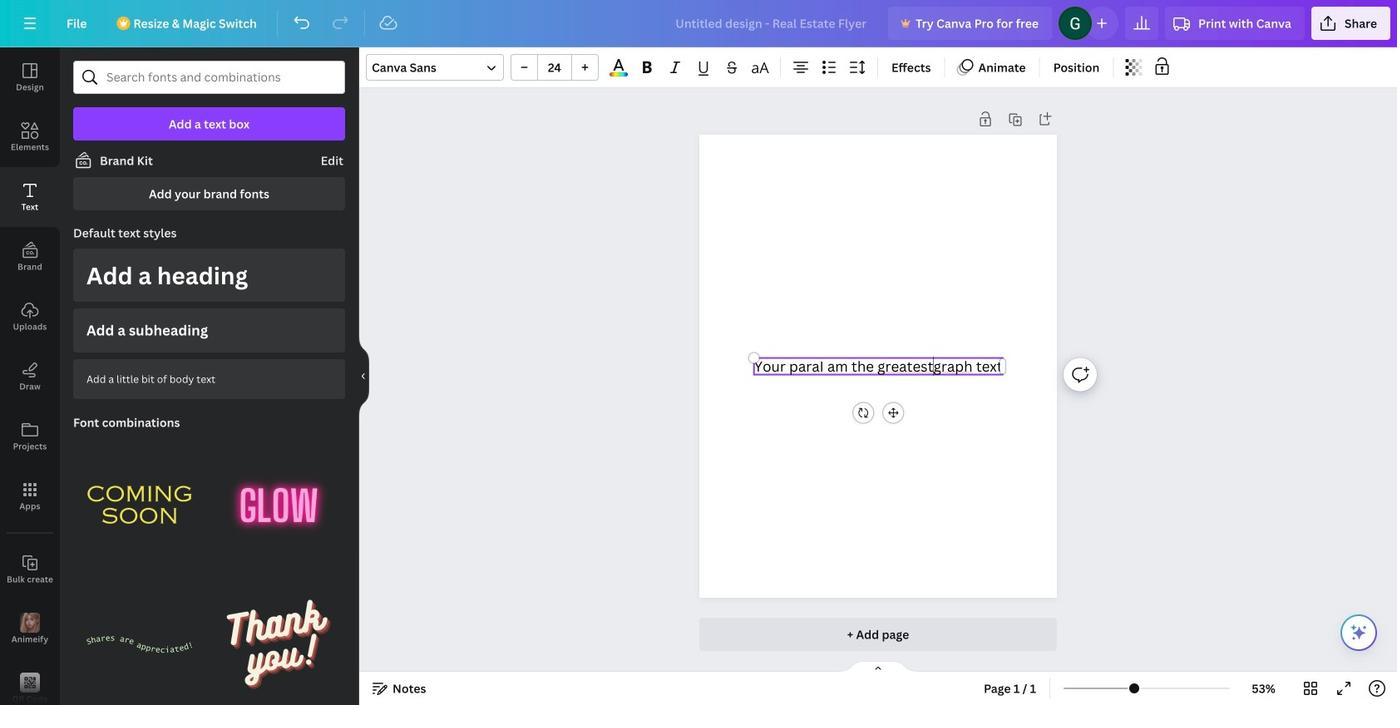 Task type: describe. For each thing, give the bounding box(es) containing it.
color range image
[[610, 73, 628, 77]]

– – number field
[[543, 59, 567, 75]]

Search fonts and combinations search field
[[107, 62, 312, 93]]



Task type: vqa. For each thing, say whether or not it's contained in the screenshot.
does
no



Task type: locate. For each thing, give the bounding box(es) containing it.
Design title text field
[[663, 7, 882, 40]]

side panel tab list
[[0, 47, 60, 706]]

show pages image
[[839, 661, 919, 674]]

None text field
[[754, 357, 1003, 376]]

main menu bar
[[0, 0, 1398, 47]]

hide image
[[359, 337, 369, 416]]

canva assistant image
[[1350, 623, 1370, 643]]

group
[[511, 54, 599, 81]]



